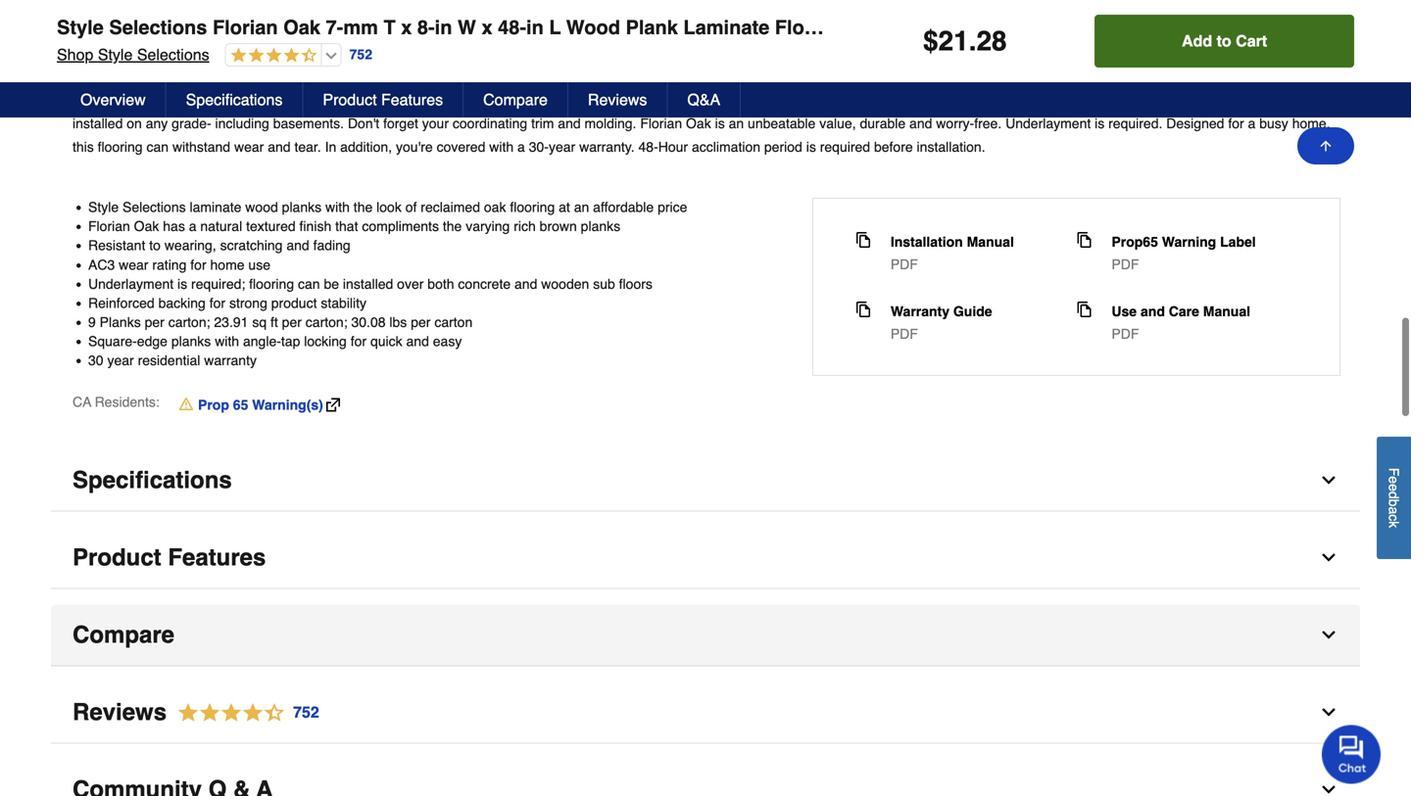Task type: locate. For each thing, give the bounding box(es) containing it.
2 vertical spatial oak
[[134, 219, 159, 234]]

0 vertical spatial brown
[[183, 92, 220, 108]]

2 vertical spatial with
[[215, 334, 239, 350]]

warranty guide link
[[891, 302, 993, 322]]

this up free.
[[997, 92, 1019, 108]]

with down coordinating
[[489, 139, 514, 155]]

both
[[428, 276, 454, 292]]

use and care manual link
[[1112, 302, 1251, 322]]

selections up has
[[123, 199, 186, 215]]

1 vertical spatial overview button
[[61, 82, 166, 118]]

1 horizontal spatial manual
[[1204, 304, 1251, 320]]

0 vertical spatial with
[[489, 139, 514, 155]]

sq left ft)
[[921, 16, 944, 39]]

reclaimed inside style selections laminate wood planks with the look of reclaimed oak flooring at an affordable price florian oak has a natural textured finish that compliments the varying rich brown planks resistant to wearing, scratching and fading ac3 wear rating for home use underlayment is required; flooring can be installed over both concrete and wooden sub floors reinforced backing for strong product stability 9 planks per carton; 23.91 sq ft per carton; 30.08 lbs per carton square-edge planks with angle-tap locking for quick and easy 30 year residential warranty
[[421, 199, 480, 215]]

reviews button
[[568, 82, 668, 118]]

wear down resistant
[[119, 257, 148, 273]]

oak down q&a
[[686, 116, 711, 131]]

year inside the florian oak's rich brown variation and textured matte finish creates the look of reclaimed oak. with no glue needed and an easy angle-tap profile makes this flooring perfect for your next diy project. can be installed on any grade- including basements. don't forget your coordinating trim and molding.  florian oak is an unbeatable value, durable and worry-free. underlayment is required. designed for a busy home, this flooring can withstand wear and tear. in addition, you're covered with a 30-year warranty. 48-hour acclimation period is required before installation.
[[549, 139, 576, 155]]

0 horizontal spatial product
[[73, 544, 161, 571]]

installed inside the florian oak's rich brown variation and textured matte finish creates the look of reclaimed oak. with no glue needed and an easy angle-tap profile makes this flooring perfect for your next diy project. can be installed on any grade- including basements. don't forget your coordinating trim and molding.  florian oak is an unbeatable value, durable and worry-free. underlayment is required. designed for a busy home, this flooring can withstand wear and tear. in addition, you're covered with a 30-year warranty. 48-hour acclimation period is required before installation.
[[73, 116, 123, 131]]

of up trim in the top left of the page
[[534, 92, 546, 108]]

0 vertical spatial reviews
[[588, 91, 647, 109]]

manual inside installation manual pdf
[[967, 234, 1014, 250]]

underlayment inside the florian oak's rich brown variation and textured matte finish creates the look of reclaimed oak. with no glue needed and an easy angle-tap profile makes this flooring perfect for your next diy project. can be installed on any grade- including basements. don't forget your coordinating trim and molding.  florian oak is an unbeatable value, durable and worry-free. underlayment is required. designed for a busy home, this flooring can withstand wear and tear. in addition, you're covered with a 30-year warranty. 48-hour acclimation period is required before installation.
[[1006, 116, 1091, 131]]

pdf down use
[[1112, 326, 1139, 342]]

easy up the value,
[[818, 92, 847, 108]]

of up compliments
[[406, 199, 417, 215]]

1 e from the top
[[1387, 477, 1402, 484]]

residents:
[[95, 394, 160, 410]]

style right shop
[[98, 46, 133, 64]]

1 horizontal spatial reclaimed
[[550, 92, 609, 108]]

wear down including
[[234, 139, 264, 155]]

of inside the florian oak's rich brown variation and textured matte finish creates the look of reclaimed oak. with no glue needed and an easy angle-tap profile makes this flooring perfect for your next diy project. can be installed on any grade- including basements. don't forget your coordinating trim and molding.  florian oak is an unbeatable value, durable and worry-free. underlayment is required. designed for a busy home, this flooring can withstand wear and tear. in addition, you're covered with a 30-year warranty. 48-hour acclimation period is required before installation.
[[534, 92, 546, 108]]

e
[[1387, 477, 1402, 484], [1387, 484, 1402, 492]]

selections inside style selections laminate wood planks with the look of reclaimed oak flooring at an affordable price florian oak has a natural textured finish that compliments the varying rich brown planks resistant to wearing, scratching and fading ac3 wear rating for home use underlayment is required; flooring can be installed over both concrete and wooden sub floors reinforced backing for strong product stability 9 planks per carton; 23.91 sq ft per carton; 30.08 lbs per carton square-edge planks with angle-tap locking for quick and easy 30 year residential warranty
[[123, 199, 186, 215]]

can inside the florian oak's rich brown variation and textured matte finish creates the look of reclaimed oak. with no glue needed and an easy angle-tap profile makes this flooring perfect for your next diy project. can be installed on any grade- including basements. don't forget your coordinating trim and molding.  florian oak is an unbeatable value, durable and worry-free. underlayment is required. designed for a busy home, this flooring can withstand wear and tear. in addition, you're covered with a 30-year warranty. 48-hour acclimation period is required before installation.
[[147, 139, 169, 155]]

underlayment inside style selections laminate wood planks with the look of reclaimed oak flooring at an affordable price florian oak has a natural textured finish that compliments the varying rich brown planks resistant to wearing, scratching and fading ac3 wear rating for home use underlayment is required; flooring can be installed over both concrete and wooden sub floors reinforced backing for strong product stability 9 planks per carton; 23.91 sq ft per carton; 30.08 lbs per carton square-edge planks with angle-tap locking for quick and easy 30 year residential warranty
[[88, 276, 174, 292]]

30-
[[529, 139, 549, 155]]

wood
[[245, 199, 278, 215]]

0 vertical spatial wear
[[234, 139, 264, 155]]

1 vertical spatial wear
[[119, 257, 148, 273]]

0 vertical spatial rich
[[157, 92, 179, 108]]

rich inside the florian oak's rich brown variation and textured matte finish creates the look of reclaimed oak. with no glue needed and an easy angle-tap profile makes this flooring perfect for your next diy project. can be installed on any grade- including basements. don't forget your coordinating trim and molding.  florian oak is an unbeatable value, durable and worry-free. underlayment is required. designed for a busy home, this flooring can withstand wear and tear. in addition, you're covered with a 30-year warranty. 48-hour acclimation period is required before installation.
[[157, 92, 179, 108]]

this
[[997, 92, 1019, 108], [73, 139, 94, 155]]

oak.
[[613, 92, 639, 108]]

1 chevron down image from the top
[[1319, 471, 1339, 490]]

planks
[[100, 315, 141, 330]]

installation manual link
[[891, 232, 1014, 252]]

1 per from the left
[[145, 315, 165, 330]]

specifications down residents:
[[73, 467, 232, 494]]

selections up "shop style selections" on the left top
[[109, 16, 207, 39]]

oak inside the florian oak's rich brown variation and textured matte finish creates the look of reclaimed oak. with no glue needed and an easy angle-tap profile makes this flooring perfect for your next diy project. can be installed on any grade- including basements. don't forget your coordinating trim and molding.  florian oak is an unbeatable value, durable and worry-free. underlayment is required. designed for a busy home, this flooring can withstand wear and tear. in addition, you're covered with a 30-year warranty. 48-hour acclimation period is required before installation.
[[686, 116, 711, 131]]

0 vertical spatial features
[[381, 91, 443, 109]]

to inside "button"
[[1217, 32, 1232, 50]]

chevron down image
[[1319, 471, 1339, 490], [1319, 548, 1339, 568], [1319, 703, 1339, 723], [1319, 781, 1339, 797]]

features for topmost product features button
[[381, 91, 443, 109]]

look inside style selections laminate wood planks with the look of reclaimed oak flooring at an affordable price florian oak has a natural textured finish that compliments the varying rich brown planks resistant to wearing, scratching and fading ac3 wear rating for home use underlayment is required; flooring can be installed over both concrete and wooden sub floors reinforced backing for strong product stability 9 planks per carton; 23.91 sq ft per carton; 30.08 lbs per carton square-edge planks with angle-tap locking for quick and easy 30 year residential warranty
[[377, 199, 402, 215]]

care
[[1169, 304, 1200, 320]]

0 vertical spatial style
[[57, 16, 104, 39]]

0 horizontal spatial in
[[435, 16, 452, 39]]

0 vertical spatial tap
[[889, 92, 908, 108]]

per right the lbs
[[411, 315, 431, 330]]

including
[[215, 116, 269, 131]]

pdf inside the warranty guide pdf
[[891, 326, 918, 342]]

and right trim in the top left of the page
[[558, 116, 581, 131]]

with
[[643, 92, 670, 108]]

1 vertical spatial angle-
[[243, 334, 281, 350]]

0 horizontal spatial per
[[145, 315, 165, 330]]

underlayment
[[1006, 116, 1091, 131], [88, 276, 174, 292]]

0 horizontal spatial product features
[[73, 544, 266, 571]]

textured
[[306, 92, 356, 108], [246, 219, 296, 234]]

the
[[482, 92, 502, 108], [354, 199, 373, 215], [443, 219, 462, 234]]

the up that
[[354, 199, 373, 215]]

oak left has
[[134, 219, 159, 234]]

underlayment up reinforced
[[88, 276, 174, 292]]

selections for florian
[[109, 16, 207, 39]]

document image
[[856, 232, 871, 248], [1077, 232, 1092, 248], [856, 302, 871, 318], [1077, 302, 1092, 318]]

tap
[[889, 92, 908, 108], [281, 334, 300, 350]]

pdf down warranty
[[891, 326, 918, 342]]

0 vertical spatial product features
[[323, 91, 443, 109]]

wear inside style selections laminate wood planks with the look of reclaimed oak flooring at an affordable price florian oak has a natural textured finish that compliments the varying rich brown planks resistant to wearing, scratching and fading ac3 wear rating for home use underlayment is required; flooring can be installed over both concrete and wooden sub floors reinforced backing for strong product stability 9 planks per carton; 23.91 sq ft per carton; 30.08 lbs per carton square-edge planks with angle-tap locking for quick and easy 30 year residential warranty
[[119, 257, 148, 273]]

can down any at the left of page
[[147, 139, 169, 155]]

your up required.
[[1137, 92, 1164, 108]]

0 vertical spatial angle-
[[851, 92, 889, 108]]

angle- inside style selections laminate wood planks with the look of reclaimed oak flooring at an affordable price florian oak has a natural textured finish that compliments the varying rich brown planks resistant to wearing, scratching and fading ac3 wear rating for home use underlayment is required; flooring can be installed over both concrete and wooden sub floors reinforced backing for strong product stability 9 planks per carton; 23.91 sq ft per carton; 30.08 lbs per carton square-edge planks with angle-tap locking for quick and easy 30 year residential warranty
[[243, 334, 281, 350]]

0 horizontal spatial sq
[[252, 315, 267, 330]]

look inside the florian oak's rich brown variation and textured matte finish creates the look of reclaimed oak. with no glue needed and an easy angle-tap profile makes this flooring perfect for your next diy project. can be installed on any grade- including basements. don't forget your coordinating trim and molding.  florian oak is an unbeatable value, durable and worry-free. underlayment is required. designed for a busy home, this flooring can withstand wear and tear. in addition, you're covered with a 30-year warranty. 48-hour acclimation period is required before installation.
[[505, 92, 531, 108]]

before
[[874, 139, 913, 155]]

0 horizontal spatial rich
[[157, 92, 179, 108]]

specifications up including
[[186, 91, 283, 109]]

warranty.
[[579, 139, 635, 155]]

x right w
[[482, 16, 493, 39]]

overview button down "shop style selections" on the left top
[[61, 82, 166, 118]]

be
[[1302, 92, 1317, 108], [324, 276, 339, 292]]

link icon image
[[326, 398, 340, 412]]

k
[[1387, 522, 1402, 528]]

easy
[[818, 92, 847, 108], [433, 334, 462, 350]]

1 vertical spatial textured
[[246, 219, 296, 234]]

1 horizontal spatial can
[[298, 276, 320, 292]]

planks right wood in the top of the page
[[282, 199, 322, 215]]

ca residents:
[[73, 394, 160, 410]]

0 horizontal spatial 752
[[293, 704, 319, 722]]

1 vertical spatial an
[[729, 116, 744, 131]]

product features for topmost product features button
[[323, 91, 443, 109]]

easy down carton in the top left of the page
[[433, 334, 462, 350]]

per
[[145, 315, 165, 330], [282, 315, 302, 330], [411, 315, 431, 330]]

rich inside style selections laminate wood planks with the look of reclaimed oak flooring at an affordable price florian oak has a natural textured finish that compliments the varying rich brown planks resistant to wearing, scratching and fading ac3 wear rating for home use underlayment is required; flooring can be installed over both concrete and wooden sub floors reinforced backing for strong product stability 9 planks per carton; 23.91 sq ft per carton; 30.08 lbs per carton square-edge planks with angle-tap locking for quick and easy 30 year residential warranty
[[514, 219, 536, 234]]

molding.
[[585, 116, 637, 131]]

1 horizontal spatial angle-
[[851, 92, 889, 108]]

1 vertical spatial selections
[[137, 46, 209, 64]]

and up basements.
[[280, 92, 302, 108]]

overview for top overview button
[[73, 23, 177, 50]]

installed left on
[[73, 116, 123, 131]]

1 vertical spatial reclaimed
[[421, 199, 480, 215]]

busy
[[1260, 116, 1289, 131]]

prop
[[198, 397, 229, 413]]

document image left prop65
[[1077, 232, 1092, 248]]

overview button
[[51, 7, 1361, 69], [61, 82, 166, 118]]

manual right care
[[1204, 304, 1251, 320]]

your
[[1137, 92, 1164, 108], [422, 116, 449, 131]]

warranty
[[204, 353, 257, 369]]

0 horizontal spatial reviews
[[73, 699, 167, 726]]

0 vertical spatial oak
[[283, 16, 321, 39]]

1 horizontal spatial rich
[[514, 219, 536, 234]]

rich up any at the left of page
[[157, 92, 179, 108]]

creates
[[434, 92, 479, 108]]

is up acclimation
[[715, 116, 725, 131]]

b
[[1387, 499, 1402, 507]]

with for can
[[215, 334, 239, 350]]

flooring left perfect
[[1023, 92, 1068, 108]]

reclaimed inside the florian oak's rich brown variation and textured matte finish creates the look of reclaimed oak. with no glue needed and an easy angle-tap profile makes this flooring perfect for your next diy project. can be installed on any grade- including basements. don't forget your coordinating trim and molding.  florian oak is an unbeatable value, durable and worry-free. underlayment is required. designed for a busy home, this flooring can withstand wear and tear. in addition, you're covered with a 30-year warranty. 48-hour acclimation period is required before installation.
[[550, 92, 609, 108]]

0 vertical spatial compare
[[483, 91, 548, 109]]

installed
[[73, 116, 123, 131], [343, 276, 393, 292]]

year down trim in the top left of the page
[[549, 139, 576, 155]]

in left w
[[435, 16, 452, 39]]

finish up fading
[[300, 219, 332, 234]]

overview up on
[[80, 91, 146, 109]]

0 horizontal spatial look
[[377, 199, 402, 215]]

1 horizontal spatial features
[[381, 91, 443, 109]]

home
[[210, 257, 245, 273]]

selections up oak's
[[137, 46, 209, 64]]

required.
[[1109, 116, 1163, 131]]

angle- up durable
[[851, 92, 889, 108]]

features
[[381, 91, 443, 109], [168, 544, 266, 571]]

4.4 stars image
[[226, 47, 317, 65], [167, 700, 320, 727]]

year down square-
[[107, 353, 134, 369]]

0 vertical spatial an
[[799, 92, 814, 108]]

overview up oak's
[[73, 23, 177, 50]]

reclaimed up varying
[[421, 199, 480, 215]]

laminate
[[684, 16, 770, 39]]

pdf down the installation
[[891, 257, 918, 272]]

752
[[350, 47, 373, 62], [293, 704, 319, 722]]

1 vertical spatial look
[[377, 199, 402, 215]]

0 horizontal spatial reclaimed
[[421, 199, 480, 215]]

style up shop
[[57, 16, 104, 39]]

1 vertical spatial brown
[[540, 219, 577, 234]]

installed inside style selections laminate wood planks with the look of reclaimed oak flooring at an affordable price florian oak has a natural textured finish that compliments the varying rich brown planks resistant to wearing, scratching and fading ac3 wear rating for home use underlayment is required; flooring can be installed over both concrete and wooden sub floors reinforced backing for strong product stability 9 planks per carton; 23.91 sq ft per carton; 30.08 lbs per carton square-edge planks with angle-tap locking for quick and easy 30 year residential warranty
[[343, 276, 393, 292]]

textured up basements.
[[306, 92, 356, 108]]

compare for bottom compare button
[[73, 622, 175, 649]]

carton; down backing
[[168, 315, 210, 330]]

1 horizontal spatial with
[[325, 199, 350, 215]]

1 x from the left
[[401, 16, 412, 39]]

2 horizontal spatial per
[[411, 315, 431, 330]]

1 vertical spatial finish
[[300, 219, 332, 234]]

brown up grade-
[[183, 92, 220, 108]]

4 chevron down image from the top
[[1319, 781, 1339, 797]]

reviews inside button
[[588, 91, 647, 109]]

prop65 warning label link
[[1112, 232, 1256, 252]]

variation
[[224, 92, 276, 108]]

tap inside the florian oak's rich brown variation and textured matte finish creates the look of reclaimed oak. with no glue needed and an easy angle-tap profile makes this flooring perfect for your next diy project. can be installed on any grade- including basements. don't forget your coordinating trim and molding.  florian oak is an unbeatable value, durable and worry-free. underlayment is required. designed for a busy home, this flooring can withstand wear and tear. in addition, you're covered with a 30-year warranty. 48-hour acclimation period is required before installation.
[[889, 92, 908, 108]]

48- right warranty.
[[639, 139, 659, 155]]

brown
[[183, 92, 220, 108], [540, 219, 577, 234]]

an down 'needed'
[[729, 116, 744, 131]]

selections for laminate
[[123, 199, 186, 215]]

0 horizontal spatial compare
[[73, 622, 175, 649]]

compliments
[[362, 219, 439, 234]]

planks down affordable at the left of page
[[581, 219, 621, 234]]

a inside style selections laminate wood planks with the look of reclaimed oak flooring at an affordable price florian oak has a natural textured finish that compliments the varying rich brown planks resistant to wearing, scratching and fading ac3 wear rating for home use underlayment is required; flooring can be installed over both concrete and wooden sub floors reinforced backing for strong product stability 9 planks per carton; 23.91 sq ft per carton; 30.08 lbs per carton square-edge planks with angle-tap locking for quick and easy 30 year residential warranty
[[189, 219, 197, 234]]

can up product
[[298, 276, 320, 292]]

is inside style selections laminate wood planks with the look of reclaimed oak flooring at an affordable price florian oak has a natural textured finish that compliments the varying rich brown planks resistant to wearing, scratching and fading ac3 wear rating for home use underlayment is required; flooring can be installed over both concrete and wooden sub floors reinforced backing for strong product stability 9 planks per carton; 23.91 sq ft per carton; 30.08 lbs per carton square-edge planks with angle-tap locking for quick and easy 30 year residential warranty
[[177, 276, 187, 292]]

style for style selections florian oak 7-mm t x 8-in w x 48-in l wood plank laminate flooring (23.91-sq ft)
[[57, 16, 104, 39]]

textured inside style selections laminate wood planks with the look of reclaimed oak flooring at an affordable price florian oak has a natural textured finish that compliments the varying rich brown planks resistant to wearing, scratching and fading ac3 wear rating for home use underlayment is required; flooring can be installed over both concrete and wooden sub floors reinforced backing for strong product stability 9 planks per carton; 23.91 sq ft per carton; 30.08 lbs per carton square-edge planks with angle-tap locking for quick and easy 30 year residential warranty
[[246, 219, 296, 234]]

1 vertical spatial product
[[73, 544, 161, 571]]

overview
[[73, 23, 177, 50], [80, 91, 146, 109]]

1 vertical spatial features
[[168, 544, 266, 571]]

0 horizontal spatial textured
[[246, 219, 296, 234]]

0 horizontal spatial planks
[[171, 334, 211, 350]]

0 vertical spatial year
[[549, 139, 576, 155]]

oak left 7-
[[283, 16, 321, 39]]

edge
[[137, 334, 168, 350]]

1 vertical spatial compare button
[[51, 605, 1361, 667]]

to up rating
[[149, 238, 161, 254]]

1 horizontal spatial product
[[323, 91, 377, 109]]

0 vertical spatial overview
[[73, 23, 177, 50]]

document image left use
[[1077, 302, 1092, 318]]

0 vertical spatial installed
[[73, 116, 123, 131]]

1 vertical spatial planks
[[581, 219, 621, 234]]

style for style selections laminate wood planks with the look of reclaimed oak flooring at an affordable price florian oak has a natural textured finish that compliments the varying rich brown planks resistant to wearing, scratching and fading ac3 wear rating for home use underlayment is required; flooring can be installed over both concrete and wooden sub floors reinforced backing for strong product stability 9 planks per carton; 23.91 sq ft per carton; 30.08 lbs per carton square-edge planks with angle-tap locking for quick and easy 30 year residential warranty
[[88, 199, 119, 215]]

style up resistant
[[88, 199, 119, 215]]

planks up residential
[[171, 334, 211, 350]]

in left l
[[526, 16, 544, 39]]

quick
[[370, 334, 403, 350]]

for down project.
[[1229, 116, 1245, 131]]

brown down at
[[540, 219, 577, 234]]

1 horizontal spatial in
[[526, 16, 544, 39]]

0 horizontal spatial underlayment
[[88, 276, 174, 292]]

and down profile
[[910, 116, 933, 131]]

e up "d"
[[1387, 477, 1402, 484]]

2 chevron down image from the top
[[1319, 548, 1339, 568]]

0 vertical spatial compare button
[[464, 82, 568, 118]]

prop65
[[1112, 234, 1159, 250]]

0 horizontal spatial be
[[324, 276, 339, 292]]

label
[[1221, 234, 1256, 250]]

overview button up q&a
[[51, 7, 1361, 69]]

pdf down prop65
[[1112, 257, 1139, 272]]

brown inside style selections laminate wood planks with the look of reclaimed oak flooring at an affordable price florian oak has a natural textured finish that compliments the varying rich brown planks resistant to wearing, scratching and fading ac3 wear rating for home use underlayment is required; flooring can be installed over both concrete and wooden sub floors reinforced backing for strong product stability 9 planks per carton; 23.91 sq ft per carton; 30.08 lbs per carton square-edge planks with angle-tap locking for quick and easy 30 year residential warranty
[[540, 219, 577, 234]]

1 vertical spatial can
[[298, 276, 320, 292]]

coordinating
[[453, 116, 528, 131]]

can
[[147, 139, 169, 155], [298, 276, 320, 292]]

1 vertical spatial of
[[406, 199, 417, 215]]

a up k
[[1387, 507, 1402, 515]]

0 vertical spatial specifications button
[[166, 82, 303, 118]]

manual right the installation
[[967, 234, 1014, 250]]

is
[[715, 116, 725, 131], [1095, 116, 1105, 131], [806, 139, 816, 155], [177, 276, 187, 292]]

with inside the florian oak's rich brown variation and textured matte finish creates the look of reclaimed oak. with no glue needed and an easy angle-tap profile makes this flooring perfect for your next diy project. can be installed on any grade- including basements. don't forget your coordinating trim and molding.  florian oak is an unbeatable value, durable and worry-free. underlayment is required. designed for a busy home, this flooring can withstand wear and tear. in addition, you're covered with a 30-year warranty. 48-hour acclimation period is required before installation.
[[489, 139, 514, 155]]

0 vertical spatial reclaimed
[[550, 92, 609, 108]]

plank
[[626, 16, 678, 39]]

1 horizontal spatial per
[[282, 315, 302, 330]]

fading
[[313, 238, 351, 254]]

textured down wood in the top of the page
[[246, 219, 296, 234]]

e up b
[[1387, 484, 1402, 492]]

0 vertical spatial look
[[505, 92, 531, 108]]

free.
[[975, 116, 1002, 131]]

look up coordinating
[[505, 92, 531, 108]]

1 horizontal spatial compare
[[483, 91, 548, 109]]

selections
[[109, 16, 207, 39], [137, 46, 209, 64], [123, 199, 186, 215]]

an up unbeatable
[[799, 92, 814, 108]]

with up that
[[325, 199, 350, 215]]

48- left l
[[498, 16, 526, 39]]

0 vertical spatial can
[[147, 139, 169, 155]]

be up 'home,' at the right top
[[1302, 92, 1317, 108]]

0 vertical spatial 4.4 stars image
[[226, 47, 317, 65]]

chevron down image for specifications
[[1319, 471, 1339, 490]]

f e e d b a c k
[[1387, 468, 1402, 528]]

trim
[[531, 116, 554, 131]]

over
[[397, 276, 424, 292]]

2 vertical spatial style
[[88, 199, 119, 215]]

0 horizontal spatial can
[[147, 139, 169, 155]]

1 horizontal spatial wear
[[234, 139, 264, 155]]

an inside style selections laminate wood planks with the look of reclaimed oak flooring at an affordable price florian oak has a natural textured finish that compliments the varying rich brown planks resistant to wearing, scratching and fading ac3 wear rating for home use underlayment is required; flooring can be installed over both concrete and wooden sub floors reinforced backing for strong product stability 9 planks per carton; 23.91 sq ft per carton; 30.08 lbs per carton square-edge planks with angle-tap locking for quick and easy 30 year residential warranty
[[574, 199, 589, 215]]

0 horizontal spatial to
[[149, 238, 161, 254]]

a right has
[[189, 219, 197, 234]]

chevron down image
[[1319, 626, 1339, 645]]

be inside style selections laminate wood planks with the look of reclaimed oak flooring at an affordable price florian oak has a natural textured finish that compliments the varying rich brown planks resistant to wearing, scratching and fading ac3 wear rating for home use underlayment is required; flooring can be installed over both concrete and wooden sub floors reinforced backing for strong product stability 9 planks per carton; 23.91 sq ft per carton; 30.08 lbs per carton square-edge planks with angle-tap locking for quick and easy 30 year residential warranty
[[324, 276, 339, 292]]

a
[[1248, 116, 1256, 131], [518, 139, 525, 155], [189, 219, 197, 234], [1387, 507, 1402, 515]]

.
[[969, 25, 977, 57]]

document image for warranty
[[856, 302, 871, 318]]

at
[[559, 199, 570, 215]]

0 horizontal spatial wear
[[119, 257, 148, 273]]

tear.
[[295, 139, 321, 155]]

designed
[[1167, 116, 1225, 131]]

1 vertical spatial 4.4 stars image
[[167, 700, 320, 727]]

perfect
[[1071, 92, 1113, 108]]

0 horizontal spatial of
[[406, 199, 417, 215]]

1 carton; from the left
[[168, 315, 210, 330]]

chevron down image inside product features button
[[1319, 548, 1339, 568]]

2 vertical spatial selections
[[123, 199, 186, 215]]

1 vertical spatial oak
[[686, 116, 711, 131]]

is up backing
[[177, 276, 187, 292]]

grade-
[[172, 116, 211, 131]]

1 horizontal spatial 48-
[[639, 139, 659, 155]]

floors
[[619, 276, 653, 292]]

0 vertical spatial the
[[482, 92, 502, 108]]

0 horizontal spatial your
[[422, 116, 449, 131]]

year
[[549, 139, 576, 155], [107, 353, 134, 369]]

sq
[[921, 16, 944, 39], [252, 315, 267, 330]]

look up compliments
[[377, 199, 402, 215]]

1 horizontal spatial 752
[[350, 47, 373, 62]]

florian left oak's
[[73, 92, 114, 108]]

underlayment down perfect
[[1006, 116, 1091, 131]]

reclaimed
[[550, 92, 609, 108], [421, 199, 480, 215]]

price
[[658, 199, 688, 215]]

florian up the variation
[[213, 16, 278, 39]]

and left fading
[[287, 238, 309, 254]]

unbeatable
[[748, 116, 816, 131]]

tap left "locking"
[[281, 334, 300, 350]]

1 vertical spatial easy
[[433, 334, 462, 350]]

0 horizontal spatial with
[[215, 334, 239, 350]]

finish up "forget"
[[398, 92, 430, 108]]

0 horizontal spatial tap
[[281, 334, 300, 350]]

year inside style selections laminate wood planks with the look of reclaimed oak flooring at an affordable price florian oak has a natural textured finish that compliments the varying rich brown planks resistant to wearing, scratching and fading ac3 wear rating for home use underlayment is required; flooring can be installed over both concrete and wooden sub floors reinforced backing for strong product stability 9 planks per carton; 23.91 sq ft per carton; 30.08 lbs per carton square-edge planks with angle-tap locking for quick and easy 30 year residential warranty
[[107, 353, 134, 369]]

1 vertical spatial to
[[149, 238, 161, 254]]

style inside style selections laminate wood planks with the look of reclaimed oak flooring at an affordable price florian oak has a natural textured finish that compliments the varying rich brown planks resistant to wearing, scratching and fading ac3 wear rating for home use underlayment is required; flooring can be installed over both concrete and wooden sub floors reinforced backing for strong product stability 9 planks per carton; 23.91 sq ft per carton; 30.08 lbs per carton square-edge planks with angle-tap locking for quick and easy 30 year residential warranty
[[88, 199, 119, 215]]

document image for use
[[1077, 302, 1092, 318]]

specifications
[[186, 91, 283, 109], [73, 467, 232, 494]]

an
[[799, 92, 814, 108], [729, 116, 744, 131], [574, 199, 589, 215]]

cart
[[1236, 32, 1268, 50]]

and right use
[[1141, 304, 1165, 320]]

0 horizontal spatial this
[[73, 139, 94, 155]]

reclaimed up molding.
[[550, 92, 609, 108]]

finish inside style selections laminate wood planks with the look of reclaimed oak flooring at an affordable price florian oak has a natural textured finish that compliments the varying rich brown planks resistant to wearing, scratching and fading ac3 wear rating for home use underlayment is required; flooring can be installed over both concrete and wooden sub floors reinforced backing for strong product stability 9 planks per carton; 23.91 sq ft per carton; 30.08 lbs per carton square-edge planks with angle-tap locking for quick and easy 30 year residential warranty
[[300, 219, 332, 234]]

0 horizontal spatial angle-
[[243, 334, 281, 350]]

this down shop
[[73, 139, 94, 155]]

0 vertical spatial finish
[[398, 92, 430, 108]]

2 e from the top
[[1387, 484, 1402, 492]]

3 chevron down image from the top
[[1319, 703, 1339, 723]]

2 x from the left
[[482, 16, 493, 39]]

chevron down image for reviews
[[1319, 703, 1339, 723]]

1 horizontal spatial installed
[[343, 276, 393, 292]]

tap up durable
[[889, 92, 908, 108]]

the left varying
[[443, 219, 462, 234]]

sq left the ft
[[252, 315, 267, 330]]

0 vertical spatial overview button
[[51, 7, 1361, 69]]

0 vertical spatial be
[[1302, 92, 1317, 108]]

0 horizontal spatial finish
[[300, 219, 332, 234]]

in
[[325, 139, 337, 155]]

2 vertical spatial planks
[[171, 334, 211, 350]]



Task type: vqa. For each thing, say whether or not it's contained in the screenshot.
Sun,'s "Free Delivery to 20166"
no



Task type: describe. For each thing, give the bounding box(es) containing it.
0 vertical spatial sq
[[921, 16, 944, 39]]

pdf inside use and care manual pdf
[[1112, 326, 1139, 342]]

add to cart button
[[1095, 15, 1355, 68]]

ft)
[[950, 16, 969, 39]]

finish inside the florian oak's rich brown variation and textured matte finish creates the look of reclaimed oak. with no glue needed and an easy angle-tap profile makes this flooring perfect for your next diy project. can be installed on any grade- including basements. don't forget your coordinating trim and molding.  florian oak is an unbeatable value, durable and worry-free. underlayment is required. designed for a busy home, this flooring can withstand wear and tear. in addition, you're covered with a 30-year warranty. 48-hour acclimation period is required before installation.
[[398, 92, 430, 108]]

30.08
[[351, 315, 386, 330]]

reinforced
[[88, 295, 155, 311]]

laminate
[[190, 199, 242, 215]]

chevron down image for product features
[[1319, 548, 1339, 568]]

florian oak's rich brown variation and textured matte finish creates the look of reclaimed oak. with no glue needed and an easy angle-tap profile makes this flooring perfect for your next diy project. can be installed on any grade- including basements. don't forget your coordinating trim and molding.  florian oak is an unbeatable value, durable and worry-free. underlayment is required. designed for a busy home, this flooring can withstand wear and tear. in addition, you're covered with a 30-year warranty. 48-hour acclimation period is required before installation.
[[73, 92, 1331, 155]]

for down 30.08
[[351, 334, 367, 350]]

l
[[549, 16, 561, 39]]

pdf inside installation manual pdf
[[891, 257, 918, 272]]

florian inside style selections laminate wood planks with the look of reclaimed oak flooring at an affordable price florian oak has a natural textured finish that compliments the varying rich brown planks resistant to wearing, scratching and fading ac3 wear rating for home use underlayment is required; flooring can be installed over both concrete and wooden sub floors reinforced backing for strong product stability 9 planks per carton; 23.91 sq ft per carton; 30.08 lbs per carton square-edge planks with angle-tap locking for quick and easy 30 year residential warranty
[[88, 219, 130, 234]]

stability
[[321, 295, 367, 311]]

guide
[[954, 304, 993, 320]]

and up unbeatable
[[772, 92, 795, 108]]

for down wearing,
[[190, 257, 206, 273]]

the inside the florian oak's rich brown variation and textured matte finish creates the look of reclaimed oak. with no glue needed and an easy angle-tap profile makes this flooring perfect for your next diy project. can be installed on any grade- including basements. don't forget your coordinating trim and molding.  florian oak is an unbeatable value, durable and worry-free. underlayment is required. designed for a busy home, this flooring can withstand wear and tear. in addition, you're covered with a 30-year warranty. 48-hour acclimation period is required before installation.
[[482, 92, 502, 108]]

required;
[[191, 276, 245, 292]]

warning image
[[179, 396, 193, 412]]

2 carton; from the left
[[306, 315, 348, 330]]

q&a
[[688, 91, 721, 109]]

addition,
[[340, 139, 392, 155]]

installation
[[891, 234, 963, 250]]

residential
[[138, 353, 200, 369]]

textured inside the florian oak's rich brown variation and textured matte finish creates the look of reclaimed oak. with no glue needed and an easy angle-tap profile makes this flooring perfect for your next diy project. can be installed on any grade- including basements. don't forget your coordinating trim and molding.  florian oak is an unbeatable value, durable and worry-free. underlayment is required. designed for a busy home, this flooring can withstand wear and tear. in addition, you're covered with a 30-year warranty. 48-hour acclimation period is required before installation.
[[306, 92, 356, 108]]

overview for the bottom overview button
[[80, 91, 146, 109]]

project.
[[1224, 92, 1269, 108]]

diy
[[1197, 92, 1220, 108]]

wearing,
[[165, 238, 216, 254]]

varying
[[466, 219, 510, 234]]

2 in from the left
[[526, 16, 544, 39]]

f
[[1387, 468, 1402, 477]]

product features for product features button to the bottom
[[73, 544, 266, 571]]

0 vertical spatial product
[[323, 91, 377, 109]]

0 vertical spatial specifications
[[186, 91, 283, 109]]

warranty
[[891, 304, 950, 320]]

1 vertical spatial your
[[422, 116, 449, 131]]

on
[[127, 116, 142, 131]]

a left 30-
[[518, 139, 525, 155]]

$
[[923, 25, 939, 57]]

1 horizontal spatial this
[[997, 92, 1019, 108]]

easy inside style selections laminate wood planks with the look of reclaimed oak flooring at an affordable price florian oak has a natural textured finish that compliments the varying rich brown planks resistant to wearing, scratching and fading ac3 wear rating for home use underlayment is required; flooring can be installed over both concrete and wooden sub floors reinforced backing for strong product stability 9 planks per carton; 23.91 sq ft per carton; 30.08 lbs per carton square-edge planks with angle-tap locking for quick and easy 30 year residential warranty
[[433, 334, 462, 350]]

affordable
[[593, 199, 654, 215]]

florian down with at the left
[[640, 116, 682, 131]]

oak
[[484, 199, 506, 215]]

locking
[[304, 334, 347, 350]]

oak inside style selections laminate wood planks with the look of reclaimed oak flooring at an affordable price florian oak has a natural textured finish that compliments the varying rich brown planks resistant to wearing, scratching and fading ac3 wear rating for home use underlayment is required; flooring can be installed over both concrete and wooden sub floors reinforced backing for strong product stability 9 planks per carton; 23.91 sq ft per carton; 30.08 lbs per carton square-edge planks with angle-tap locking for quick and easy 30 year residential warranty
[[134, 219, 159, 234]]

for up required.
[[1117, 92, 1133, 108]]

acclimation
[[692, 139, 761, 155]]

needed
[[723, 92, 769, 108]]

0 vertical spatial your
[[1137, 92, 1164, 108]]

1 vertical spatial specifications
[[73, 467, 232, 494]]

warning
[[1162, 234, 1217, 250]]

a left busy
[[1248, 116, 1256, 131]]

sub
[[593, 276, 615, 292]]

profile
[[912, 92, 949, 108]]

and left tear.
[[268, 139, 291, 155]]

prop65 warning label pdf
[[1112, 234, 1256, 272]]

a inside button
[[1387, 507, 1402, 515]]

backing
[[158, 295, 206, 311]]

use
[[248, 257, 271, 273]]

21
[[939, 25, 969, 57]]

shop
[[57, 46, 93, 64]]

warning(s)
[[252, 397, 323, 413]]

strong
[[229, 295, 267, 311]]

(23.91-
[[859, 16, 921, 39]]

tap inside style selections laminate wood planks with the look of reclaimed oak flooring at an affordable price florian oak has a natural textured finish that compliments the varying rich brown planks resistant to wearing, scratching and fading ac3 wear rating for home use underlayment is required; flooring can be installed over both concrete and wooden sub floors reinforced backing for strong product stability 9 planks per carton; 23.91 sq ft per carton; 30.08 lbs per carton square-edge planks with angle-tap locking for quick and easy 30 year residential warranty
[[281, 334, 300, 350]]

8-
[[418, 16, 435, 39]]

65
[[233, 397, 248, 413]]

1 vertical spatial 752
[[293, 704, 319, 722]]

has
[[163, 219, 185, 234]]

1 vertical spatial reviews
[[73, 699, 167, 726]]

0 vertical spatial 752
[[350, 47, 373, 62]]

and left wooden
[[515, 276, 538, 292]]

lbs
[[390, 315, 407, 330]]

1 vertical spatial with
[[325, 199, 350, 215]]

mm
[[343, 16, 378, 39]]

covered
[[437, 139, 486, 155]]

document image for prop65
[[1077, 232, 1092, 248]]

flooring down on
[[98, 139, 143, 155]]

0 horizontal spatial the
[[354, 199, 373, 215]]

wear inside the florian oak's rich brown variation and textured matte finish creates the look of reclaimed oak. with no glue needed and an easy angle-tap profile makes this flooring perfect for your next diy project. can be installed on any grade- including basements. don't forget your coordinating trim and molding.  florian oak is an unbeatable value, durable and worry-free. underlayment is required. designed for a busy home, this flooring can withstand wear and tear. in addition, you're covered with a 30-year warranty. 48-hour acclimation period is required before installation.
[[234, 139, 264, 155]]

required
[[820, 139, 871, 155]]

installation.
[[917, 139, 986, 155]]

1 horizontal spatial oak
[[283, 16, 321, 39]]

$ 21 . 28
[[923, 25, 1007, 57]]

product
[[271, 295, 317, 311]]

chat invite button image
[[1322, 725, 1382, 785]]

and inside use and care manual pdf
[[1141, 304, 1165, 320]]

be inside the florian oak's rich brown variation and textured matte finish creates the look of reclaimed oak. with no glue needed and an easy angle-tap profile makes this flooring perfect for your next diy project. can be installed on any grade- including basements. don't forget your coordinating trim and molding.  florian oak is an unbeatable value, durable and worry-free. underlayment is required. designed for a busy home, this flooring can withstand wear and tear. in addition, you're covered with a 30-year warranty. 48-hour acclimation period is required before installation.
[[1302, 92, 1317, 108]]

easy inside the florian oak's rich brown variation and textured matte finish creates the look of reclaimed oak. with no glue needed and an easy angle-tap profile makes this flooring perfect for your next diy project. can be installed on any grade- including basements. don't forget your coordinating trim and molding.  florian oak is an unbeatable value, durable and worry-free. underlayment is required. designed for a busy home, this flooring can withstand wear and tear. in addition, you're covered with a 30-year warranty. 48-hour acclimation period is required before installation.
[[818, 92, 847, 108]]

can
[[1273, 92, 1298, 108]]

for down the required;
[[210, 295, 226, 311]]

c
[[1387, 515, 1402, 522]]

sq inside style selections laminate wood planks with the look of reclaimed oak flooring at an affordable price florian oak has a natural textured finish that compliments the varying rich brown planks resistant to wearing, scratching and fading ac3 wear rating for home use underlayment is required; flooring can be installed over both concrete and wooden sub floors reinforced backing for strong product stability 9 planks per carton; 23.91 sq ft per carton; 30.08 lbs per carton square-edge planks with angle-tap locking for quick and easy 30 year residential warranty
[[252, 315, 267, 330]]

with for trim
[[489, 139, 514, 155]]

flooring left at
[[510, 199, 555, 215]]

add
[[1182, 32, 1213, 50]]

no
[[674, 92, 689, 108]]

compare for the top compare button
[[483, 91, 548, 109]]

1 horizontal spatial planks
[[282, 199, 322, 215]]

2 per from the left
[[282, 315, 302, 330]]

w
[[458, 16, 476, 39]]

carton
[[435, 315, 473, 330]]

rating
[[152, 257, 187, 273]]

23.91
[[214, 315, 248, 330]]

home,
[[1293, 116, 1331, 131]]

hour
[[659, 139, 688, 155]]

1 vertical spatial this
[[73, 139, 94, 155]]

prop 65 warning(s) link
[[179, 395, 340, 415]]

1 vertical spatial specifications button
[[51, 450, 1361, 512]]

is right period
[[806, 139, 816, 155]]

2 horizontal spatial planks
[[581, 219, 621, 234]]

1 vertical spatial style
[[98, 46, 133, 64]]

of inside style selections laminate wood planks with the look of reclaimed oak flooring at an affordable price florian oak has a natural textured finish that compliments the varying rich brown planks resistant to wearing, scratching and fading ac3 wear rating for home use underlayment is required; flooring can be installed over both concrete and wooden sub floors reinforced backing for strong product stability 9 planks per carton; 23.91 sq ft per carton; 30.08 lbs per carton square-edge planks with angle-tap locking for quick and easy 30 year residential warranty
[[406, 199, 417, 215]]

you're
[[396, 139, 433, 155]]

1 horizontal spatial the
[[443, 219, 462, 234]]

0 vertical spatial product features button
[[303, 82, 464, 118]]

ac3
[[88, 257, 115, 273]]

pdf inside prop65 warning label pdf
[[1112, 257, 1139, 272]]

angle- inside the florian oak's rich brown variation and textured matte finish creates the look of reclaimed oak. with no glue needed and an easy angle-tap profile makes this flooring perfect for your next diy project. can be installed on any grade- including basements. don't forget your coordinating trim and molding.  florian oak is an unbeatable value, durable and worry-free. underlayment is required. designed for a busy home, this flooring can withstand wear and tear. in addition, you're covered with a 30-year warranty. 48-hour acclimation period is required before installation.
[[851, 92, 889, 108]]

manual inside use and care manual pdf
[[1204, 304, 1251, 320]]

3 per from the left
[[411, 315, 431, 330]]

period
[[765, 139, 803, 155]]

can inside style selections laminate wood planks with the look of reclaimed oak flooring at an affordable price florian oak has a natural textured finish that compliments the varying rich brown planks resistant to wearing, scratching and fading ac3 wear rating for home use underlayment is required; flooring can be installed over both concrete and wooden sub floors reinforced backing for strong product stability 9 planks per carton; 23.91 sq ft per carton; 30.08 lbs per carton square-edge planks with angle-tap locking for quick and easy 30 year residential warranty
[[298, 276, 320, 292]]

worry-
[[936, 116, 975, 131]]

1 vertical spatial product features button
[[51, 528, 1361, 589]]

4.4 stars image containing 752
[[167, 700, 320, 727]]

square-
[[88, 334, 137, 350]]

document image for installation
[[856, 232, 871, 248]]

and down the lbs
[[406, 334, 429, 350]]

prop 65 warning(s)
[[198, 397, 323, 413]]

48- inside the florian oak's rich brown variation and textured matte finish creates the look of reclaimed oak. with no glue needed and an easy angle-tap profile makes this flooring perfect for your next diy project. can be installed on any grade- including basements. don't forget your coordinating trim and molding.  florian oak is an unbeatable value, durable and worry-free. underlayment is required. designed for a busy home, this flooring can withstand wear and tear. in addition, you're covered with a 30-year warranty. 48-hour acclimation period is required before installation.
[[639, 139, 659, 155]]

value,
[[820, 116, 856, 131]]

is down perfect
[[1095, 116, 1105, 131]]

1 horizontal spatial an
[[729, 116, 744, 131]]

arrow up image
[[1318, 138, 1334, 154]]

1 in from the left
[[435, 16, 452, 39]]

wood
[[566, 16, 620, 39]]

natural
[[200, 219, 242, 234]]

to inside style selections laminate wood planks with the look of reclaimed oak flooring at an affordable price florian oak has a natural textured finish that compliments the varying rich brown planks resistant to wearing, scratching and fading ac3 wear rating for home use underlayment is required; flooring can be installed over both concrete and wooden sub floors reinforced backing for strong product stability 9 planks per carton; 23.91 sq ft per carton; 30.08 lbs per carton square-edge planks with angle-tap locking for quick and easy 30 year residential warranty
[[149, 238, 161, 254]]

concrete
[[458, 276, 511, 292]]

flooring down use
[[249, 276, 294, 292]]

0 horizontal spatial 48-
[[498, 16, 526, 39]]

any
[[146, 116, 168, 131]]

warranty guide pdf
[[891, 304, 993, 342]]

withstand
[[172, 139, 230, 155]]

use and care manual pdf
[[1112, 304, 1251, 342]]

resistant
[[88, 238, 145, 254]]

features for product features button to the bottom
[[168, 544, 266, 571]]

installation manual pdf
[[891, 234, 1014, 272]]

brown inside the florian oak's rich brown variation and textured matte finish creates the look of reclaimed oak. with no glue needed and an easy angle-tap profile makes this flooring perfect for your next diy project. can be installed on any grade- including basements. don't forget your coordinating trim and molding.  florian oak is an unbeatable value, durable and worry-free. underlayment is required. designed for a busy home, this flooring can withstand wear and tear. in addition, you're covered with a 30-year warranty. 48-hour acclimation period is required before installation.
[[183, 92, 220, 108]]

makes
[[953, 92, 994, 108]]

use
[[1112, 304, 1137, 320]]

ca
[[73, 394, 91, 410]]



